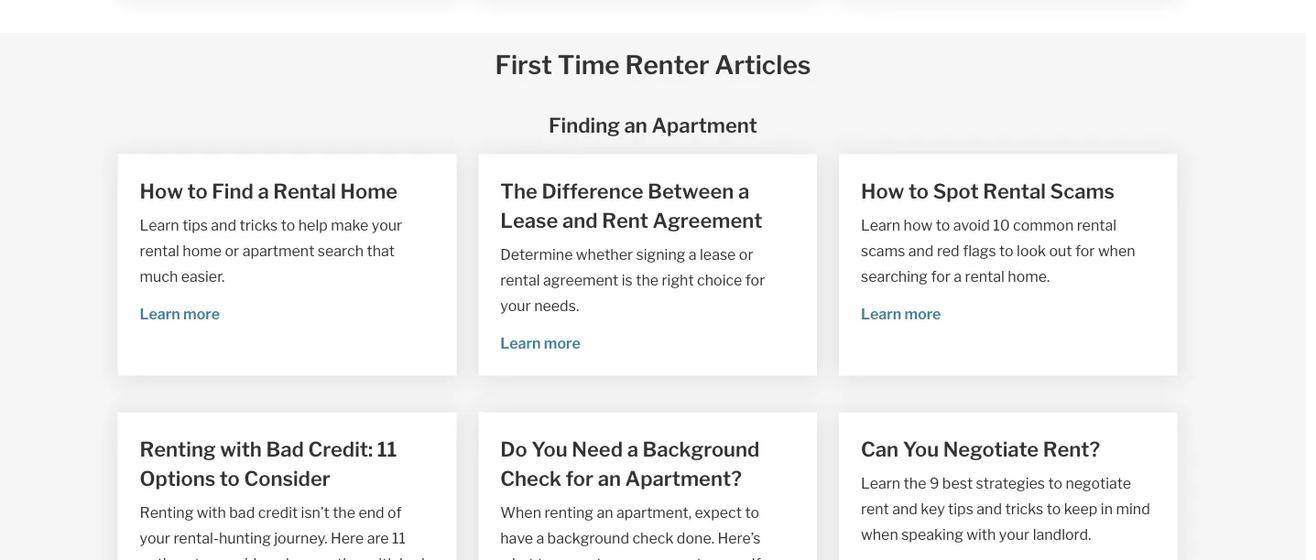 Task type: describe. For each thing, give the bounding box(es) containing it.
search
[[318, 242, 364, 260]]

renter
[[625, 49, 710, 80]]

and inside learn how to avoid 10 common rental scams and red flags to look out for when searching for a rental home.
[[909, 242, 934, 260]]

learn down needs.
[[501, 335, 541, 353]]

learn tips and tricks to help make your rental home or apartment search that much easier.
[[140, 217, 403, 286]]

here's
[[718, 530, 761, 548]]

lease
[[501, 208, 558, 233]]

background
[[643, 437, 760, 462]]

searching
[[861, 268, 928, 286]]

hunting
[[219, 530, 271, 548]]

choice
[[697, 272, 743, 289]]

easier.
[[181, 268, 225, 286]]

renting with bad credit: 11 options to consider
[[140, 437, 397, 491]]

consider
[[212, 556, 271, 561]]

so
[[605, 556, 622, 561]]

can
[[653, 556, 678, 561]]

rent
[[861, 501, 890, 519]]

make
[[331, 217, 369, 234]]

0 vertical spatial expect
[[695, 504, 742, 522]]

learn down "much"
[[140, 306, 180, 323]]

when inside renting with bad credit isn't the end of your rental-hunting journey. here are 11 options to consider when renting with b
[[274, 556, 312, 561]]

you for do
[[532, 437, 568, 462]]

with inside the renting with bad credit: 11 options to consider
[[220, 437, 262, 462]]

learn inside 'learn the 9 best strategies to negotiate rent and key tips and tricks to keep in mind when speaking with your landlord.'
[[861, 475, 901, 493]]

keep
[[1065, 501, 1098, 519]]

out
[[1050, 242, 1073, 260]]

how to find a rental home link
[[140, 176, 435, 206]]

a for do you need a background check for an apartment?
[[627, 437, 639, 462]]

apartment?
[[625, 466, 742, 491]]

for inside determine whether signing a lease or rental agreement is the right choice for your needs.
[[746, 272, 765, 289]]

find
[[212, 179, 254, 203]]

scams
[[1051, 179, 1115, 203]]

key
[[921, 501, 945, 519]]

tricks inside learn tips and tricks to help make your rental home or apartment search that much easier.
[[240, 217, 278, 234]]

time
[[558, 49, 620, 80]]

bad
[[229, 504, 255, 522]]

renting for renting with bad credit isn't the end of your rental-hunting journey. here are 11 options to consider when renting with b
[[140, 504, 194, 522]]

learn more for how to spot rental scams
[[861, 306, 942, 323]]

do you need a background check for an apartment? link
[[501, 435, 795, 493]]

yourself
[[705, 556, 761, 561]]

common
[[1014, 217, 1074, 234]]

strategies
[[976, 475, 1046, 493]]

more for how to spot rental scams
[[905, 306, 942, 323]]

do
[[501, 437, 528, 462]]

check
[[501, 466, 562, 491]]

how to find a rental home
[[140, 179, 398, 203]]

to up 'how'
[[909, 179, 929, 203]]

to inside learn tips and tricks to help make your rental home or apartment search that much easier.
[[281, 217, 295, 234]]

do you need a background check for an apartment?
[[501, 437, 760, 491]]

learn how to avoid 10 common rental scams and red flags to look out for when searching for a rental home.
[[861, 217, 1136, 286]]

an inside when renting an apartment, expect to have a background check done. here's what to expect so you can set yourself
[[597, 504, 614, 522]]

the difference between a lease and rent agreement
[[501, 179, 763, 233]]

set
[[681, 556, 702, 561]]

learn the 9 best strategies to negotiate rent and key tips and tricks to keep in mind when speaking with your landlord.
[[861, 475, 1151, 544]]

and inside learn tips and tricks to help make your rental home or apartment search that much easier.
[[211, 217, 236, 234]]

renting inside when renting an apartment, expect to have a background check done. here's what to expect so you can set yourself
[[545, 504, 594, 522]]

determine
[[501, 246, 573, 264]]

learn more for the difference between a lease and rent agreement
[[501, 335, 581, 353]]

9
[[930, 475, 940, 493]]

0 vertical spatial an
[[625, 113, 648, 137]]

home.
[[1008, 268, 1050, 286]]

check
[[633, 530, 674, 548]]

rental down flags
[[965, 268, 1005, 286]]

lease
[[700, 246, 736, 264]]

look
[[1017, 242, 1047, 260]]

agreement
[[543, 272, 619, 289]]

learn inside learn how to avoid 10 common rental scams and red flags to look out for when searching for a rental home.
[[861, 217, 901, 234]]

to right 'how'
[[936, 217, 951, 234]]

rental inside determine whether signing a lease or rental agreement is the right choice for your needs.
[[501, 272, 540, 289]]

for inside do you need a background check for an apartment?
[[566, 466, 594, 491]]

to left look
[[1000, 242, 1014, 260]]

can you negotiate rent?
[[861, 437, 1101, 462]]

rent
[[602, 208, 649, 233]]

negotiate
[[944, 437, 1039, 462]]

avoid
[[954, 217, 990, 234]]

can
[[861, 437, 899, 462]]

here
[[331, 530, 364, 548]]

help
[[299, 217, 328, 234]]

home
[[183, 242, 222, 260]]

to left find
[[187, 179, 208, 203]]

bad
[[266, 437, 304, 462]]

credit
[[258, 504, 298, 522]]

1 vertical spatial expect
[[555, 556, 602, 561]]

of
[[388, 504, 402, 522]]

renting with bad credit: 11 options to consider link
[[140, 435, 435, 493]]

rent?
[[1044, 437, 1101, 462]]

and down 'strategies'
[[977, 501, 1002, 519]]



Task type: locate. For each thing, give the bounding box(es) containing it.
0 vertical spatial tips
[[182, 217, 208, 234]]

is
[[622, 272, 633, 289]]

renting with bad credit isn't the end of your rental-hunting journey. here are 11 options to consider when renting with b
[[140, 504, 425, 561]]

mind
[[1117, 501, 1151, 519]]

learn more for how to find a rental home
[[140, 306, 220, 323]]

how to spot rental scams link
[[861, 176, 1156, 206]]

renting down options
[[140, 504, 194, 522]]

apartment,
[[617, 504, 692, 522]]

how for how to spot rental scams
[[861, 179, 905, 203]]

2 horizontal spatial more
[[905, 306, 942, 323]]

1 vertical spatial renting
[[140, 504, 194, 522]]

between
[[648, 179, 734, 203]]

renting for renting with bad credit: 11 options to consider
[[140, 437, 216, 462]]

0 vertical spatial when
[[1099, 242, 1136, 260]]

11 right are
[[392, 530, 406, 548]]

needs.
[[534, 297, 579, 315]]

1 vertical spatial tricks
[[1006, 501, 1044, 519]]

to
[[187, 179, 208, 203], [909, 179, 929, 203], [281, 217, 295, 234], [936, 217, 951, 234], [1000, 242, 1014, 260], [220, 466, 240, 491], [1049, 475, 1063, 493], [1047, 501, 1061, 519], [745, 504, 760, 522], [194, 556, 209, 561], [538, 556, 552, 561]]

1 vertical spatial an
[[598, 466, 621, 491]]

your up that
[[372, 217, 403, 234]]

finding
[[549, 113, 620, 137]]

learn more down searching
[[861, 306, 942, 323]]

a right have
[[536, 530, 544, 548]]

for right the out
[[1076, 242, 1095, 260]]

when down journey.
[[274, 556, 312, 561]]

tricks down 'strategies'
[[1006, 501, 1044, 519]]

1 horizontal spatial learn more
[[501, 335, 581, 353]]

rental
[[1077, 217, 1117, 234], [140, 242, 180, 260], [965, 268, 1005, 286], [501, 272, 540, 289]]

how
[[904, 217, 933, 234]]

to inside renting with bad credit isn't the end of your rental-hunting journey. here are 11 options to consider when renting with b
[[194, 556, 209, 561]]

learn inside learn tips and tricks to help make your rental home or apartment search that much easier.
[[140, 217, 179, 234]]

1 horizontal spatial expect
[[695, 504, 742, 522]]

a left lease
[[689, 246, 697, 264]]

learn up "much"
[[140, 217, 179, 234]]

an
[[625, 113, 648, 137], [598, 466, 621, 491], [597, 504, 614, 522]]

a inside do you need a background check for an apartment?
[[627, 437, 639, 462]]

apartment
[[652, 113, 758, 137]]

for right choice on the right
[[746, 272, 765, 289]]

home
[[340, 179, 398, 203]]

11 right credit:
[[377, 437, 397, 462]]

difference
[[542, 179, 644, 203]]

0 vertical spatial the
[[636, 272, 659, 289]]

rental inside learn tips and tricks to help make your rental home or apartment search that much easier.
[[140, 242, 180, 260]]

for down the need
[[566, 466, 594, 491]]

first time renter articles
[[495, 49, 811, 80]]

consider
[[244, 466, 331, 491]]

in
[[1101, 501, 1113, 519]]

for down the red
[[931, 268, 951, 286]]

you inside do you need a background check for an apartment?
[[532, 437, 568, 462]]

to left "help"
[[281, 217, 295, 234]]

scams
[[861, 242, 906, 260]]

1 vertical spatial tips
[[949, 501, 974, 519]]

and down 'how'
[[909, 242, 934, 260]]

11 inside the renting with bad credit: 11 options to consider
[[377, 437, 397, 462]]

when inside 'learn the 9 best strategies to negotiate rent and key tips and tricks to keep in mind when speaking with your landlord.'
[[861, 526, 899, 544]]

more for how to find a rental home
[[183, 306, 220, 323]]

how up 'how'
[[861, 179, 905, 203]]

landlord.
[[1033, 526, 1092, 544]]

rental
[[273, 179, 336, 203], [984, 179, 1046, 203]]

your inside learn tips and tricks to help make your rental home or apartment search that much easier.
[[372, 217, 403, 234]]

0 horizontal spatial learn more
[[140, 306, 220, 323]]

an right finding at the left top
[[625, 113, 648, 137]]

0 vertical spatial tricks
[[240, 217, 278, 234]]

when
[[1099, 242, 1136, 260], [861, 526, 899, 544], [274, 556, 312, 561]]

you up 9
[[903, 437, 939, 462]]

rental down the scams
[[1077, 217, 1117, 234]]

2 you from the left
[[903, 437, 939, 462]]

your left landlord.
[[1000, 526, 1030, 544]]

how inside "how to find a rental home" link
[[140, 179, 183, 203]]

rental-
[[174, 530, 219, 548]]

agreement
[[653, 208, 763, 233]]

0 horizontal spatial more
[[183, 306, 220, 323]]

when inside learn how to avoid 10 common rental scams and red flags to look out for when searching for a rental home.
[[1099, 242, 1136, 260]]

flags
[[963, 242, 997, 260]]

speaking
[[902, 526, 964, 544]]

2 vertical spatial the
[[333, 504, 356, 522]]

best
[[943, 475, 973, 493]]

1 horizontal spatial renting
[[545, 504, 594, 522]]

1 horizontal spatial the
[[636, 272, 659, 289]]

a inside determine whether signing a lease or rental agreement is the right choice for your needs.
[[689, 246, 697, 264]]

renting up options
[[140, 437, 216, 462]]

renting
[[140, 437, 216, 462], [140, 504, 194, 522]]

2 horizontal spatial when
[[1099, 242, 1136, 260]]

end
[[359, 504, 385, 522]]

more down easier.
[[183, 306, 220, 323]]

2 rental from the left
[[984, 179, 1046, 203]]

journey.
[[274, 530, 328, 548]]

a for determine whether signing a lease or rental agreement is the right choice for your needs.
[[689, 246, 697, 264]]

1 vertical spatial the
[[904, 475, 927, 493]]

the inside 'learn the 9 best strategies to negotiate rent and key tips and tricks to keep in mind when speaking with your landlord.'
[[904, 475, 927, 493]]

rental up "help"
[[273, 179, 336, 203]]

done.
[[677, 530, 715, 548]]

tricks up apartment
[[240, 217, 278, 234]]

1 vertical spatial 11
[[392, 530, 406, 548]]

the difference between a lease and rent agreement link
[[501, 176, 795, 235]]

0 horizontal spatial renting
[[315, 556, 364, 561]]

credit:
[[308, 437, 373, 462]]

to inside the renting with bad credit: 11 options to consider
[[220, 466, 240, 491]]

0 horizontal spatial tips
[[182, 217, 208, 234]]

to down "rental-"
[[194, 556, 209, 561]]

to right what
[[538, 556, 552, 561]]

expect down background at left bottom
[[555, 556, 602, 561]]

articles
[[715, 49, 811, 80]]

negotiate
[[1066, 475, 1132, 493]]

when right the out
[[1099, 242, 1136, 260]]

spot
[[933, 179, 979, 203]]

are
[[367, 530, 389, 548]]

more for the difference between a lease and rent agreement
[[544, 335, 581, 353]]

options
[[140, 466, 216, 491]]

1 rental from the left
[[273, 179, 336, 203]]

learn down searching
[[861, 306, 902, 323]]

renting inside renting with bad credit isn't the end of your rental-hunting journey. here are 11 options to consider when renting with b
[[140, 504, 194, 522]]

a right find
[[258, 179, 269, 203]]

1 horizontal spatial tricks
[[1006, 501, 1044, 519]]

0 horizontal spatial or
[[225, 242, 239, 260]]

whether
[[576, 246, 633, 264]]

a right the need
[[627, 437, 639, 462]]

a
[[258, 179, 269, 203], [739, 179, 750, 203], [689, 246, 697, 264], [954, 268, 962, 286], [627, 437, 639, 462], [536, 530, 544, 548]]

your inside 'learn the 9 best strategies to negotiate rent and key tips and tricks to keep in mind when speaking with your landlord.'
[[1000, 526, 1030, 544]]

1 how from the left
[[140, 179, 183, 203]]

more down searching
[[905, 306, 942, 323]]

a down the red
[[954, 268, 962, 286]]

1 you from the left
[[532, 437, 568, 462]]

the
[[501, 179, 538, 203]]

can you negotiate rent? link
[[861, 435, 1156, 464]]

when renting an apartment, expect to have a background check done. here's what to expect so you can set yourself 
[[501, 504, 782, 561]]

with inside 'learn the 9 best strategies to negotiate rent and key tips and tricks to keep in mind when speaking with your landlord.'
[[967, 526, 996, 544]]

0 horizontal spatial you
[[532, 437, 568, 462]]

options
[[140, 556, 191, 561]]

11
[[377, 437, 397, 462], [392, 530, 406, 548]]

an inside do you need a background check for an apartment?
[[598, 466, 621, 491]]

learn more down "much"
[[140, 306, 220, 323]]

and down 'difference'
[[563, 208, 598, 233]]

your up options
[[140, 530, 170, 548]]

tips up home
[[182, 217, 208, 234]]

right
[[662, 272, 694, 289]]

rental up 10
[[984, 179, 1046, 203]]

renting inside renting with bad credit isn't the end of your rental-hunting journey. here are 11 options to consider when renting with b
[[315, 556, 364, 561]]

a inside learn how to avoid 10 common rental scams and red flags to look out for when searching for a rental home.
[[954, 268, 962, 286]]

with left bad
[[220, 437, 262, 462]]

with up "rental-"
[[197, 504, 226, 522]]

2 horizontal spatial the
[[904, 475, 927, 493]]

rental down the determine
[[501, 272, 540, 289]]

1 renting from the top
[[140, 437, 216, 462]]

apartment
[[243, 242, 315, 260]]

when down 'rent'
[[861, 526, 899, 544]]

to up landlord.
[[1047, 501, 1061, 519]]

you for can
[[903, 437, 939, 462]]

renting inside the renting with bad credit: 11 options to consider
[[140, 437, 216, 462]]

0 vertical spatial renting
[[545, 504, 594, 522]]

signing
[[636, 246, 686, 264]]

rental up "much"
[[140, 242, 180, 260]]

the inside renting with bad credit isn't the end of your rental-hunting journey. here are 11 options to consider when renting with b
[[333, 504, 356, 522]]

and left key on the right bottom of page
[[893, 501, 918, 519]]

1 horizontal spatial rental
[[984, 179, 1046, 203]]

0 horizontal spatial the
[[333, 504, 356, 522]]

learn up 'rent'
[[861, 475, 901, 493]]

need
[[572, 437, 623, 462]]

what
[[501, 556, 535, 561]]

0 horizontal spatial expect
[[555, 556, 602, 561]]

a up agreement
[[739, 179, 750, 203]]

11 inside renting with bad credit isn't the end of your rental-hunting journey. here are 11 options to consider when renting with b
[[392, 530, 406, 548]]

a for the difference between a lease and rent agreement
[[739, 179, 750, 203]]

1 horizontal spatial how
[[861, 179, 905, 203]]

or right lease
[[739, 246, 754, 264]]

the inside determine whether signing a lease or rental agreement is the right choice for your needs.
[[636, 272, 659, 289]]

much
[[140, 268, 178, 286]]

first
[[495, 49, 553, 80]]

2 vertical spatial an
[[597, 504, 614, 522]]

how to spot rental scams
[[861, 179, 1115, 203]]

and up home
[[211, 217, 236, 234]]

0 horizontal spatial how
[[140, 179, 183, 203]]

when
[[501, 504, 542, 522]]

a inside when renting an apartment, expect to have a background check done. here's what to expect so you can set yourself
[[536, 530, 544, 548]]

1 horizontal spatial or
[[739, 246, 754, 264]]

with down are
[[367, 556, 396, 561]]

and inside the difference between a lease and rent agreement
[[563, 208, 598, 233]]

how left find
[[140, 179, 183, 203]]

the left 9
[[904, 475, 927, 493]]

or right home
[[225, 242, 239, 260]]

to up bad
[[220, 466, 240, 491]]

learn up scams
[[861, 217, 901, 234]]

you
[[532, 437, 568, 462], [903, 437, 939, 462]]

for
[[1076, 242, 1095, 260], [931, 268, 951, 286], [746, 272, 765, 289], [566, 466, 594, 491]]

tips inside learn tips and tricks to help make your rental home or apartment search that much easier.
[[182, 217, 208, 234]]

1 horizontal spatial more
[[544, 335, 581, 353]]

your
[[372, 217, 403, 234], [501, 297, 531, 315], [1000, 526, 1030, 544], [140, 530, 170, 548]]

or inside determine whether signing a lease or rental agreement is the right choice for your needs.
[[739, 246, 754, 264]]

an up background at left bottom
[[597, 504, 614, 522]]

a for how to find a rental home
[[258, 179, 269, 203]]

more down needs.
[[544, 335, 581, 353]]

10
[[994, 217, 1010, 234]]

an down the need
[[598, 466, 621, 491]]

have
[[501, 530, 533, 548]]

with
[[220, 437, 262, 462], [197, 504, 226, 522], [967, 526, 996, 544], [367, 556, 396, 561]]

renting
[[545, 504, 594, 522], [315, 556, 364, 561]]

2 vertical spatial when
[[274, 556, 312, 561]]

determine whether signing a lease or rental agreement is the right choice for your needs.
[[501, 246, 765, 315]]

tricks inside 'learn the 9 best strategies to negotiate rent and key tips and tricks to keep in mind when speaking with your landlord.'
[[1006, 501, 1044, 519]]

tricks
[[240, 217, 278, 234], [1006, 501, 1044, 519]]

the right is
[[636, 272, 659, 289]]

tips down the best
[[949, 501, 974, 519]]

your left needs.
[[501, 297, 531, 315]]

the up here
[[333, 504, 356, 522]]

expect
[[695, 504, 742, 522], [555, 556, 602, 561]]

1 vertical spatial renting
[[315, 556, 364, 561]]

2 how from the left
[[861, 179, 905, 203]]

or inside learn tips and tricks to help make your rental home or apartment search that much easier.
[[225, 242, 239, 260]]

finding an apartment
[[549, 113, 758, 137]]

2 horizontal spatial learn more
[[861, 306, 942, 323]]

0 horizontal spatial when
[[274, 556, 312, 561]]

renting up background at left bottom
[[545, 504, 594, 522]]

the
[[636, 272, 659, 289], [904, 475, 927, 493], [333, 504, 356, 522]]

1 horizontal spatial you
[[903, 437, 939, 462]]

0 vertical spatial renting
[[140, 437, 216, 462]]

how for how to find a rental home
[[140, 179, 183, 203]]

to up here's
[[745, 504, 760, 522]]

with right speaking
[[967, 526, 996, 544]]

to down "rent?" at the bottom right of the page
[[1049, 475, 1063, 493]]

1 horizontal spatial when
[[861, 526, 899, 544]]

red
[[937, 242, 960, 260]]

1 vertical spatial when
[[861, 526, 899, 544]]

0 vertical spatial 11
[[377, 437, 397, 462]]

renting down here
[[315, 556, 364, 561]]

you up check on the bottom of page
[[532, 437, 568, 462]]

or
[[225, 242, 239, 260], [739, 246, 754, 264]]

0 horizontal spatial rental
[[273, 179, 336, 203]]

tips inside 'learn the 9 best strategies to negotiate rent and key tips and tricks to keep in mind when speaking with your landlord.'
[[949, 501, 974, 519]]

a inside the difference between a lease and rent agreement
[[739, 179, 750, 203]]

how inside how to spot rental scams link
[[861, 179, 905, 203]]

your inside determine whether signing a lease or rental agreement is the right choice for your needs.
[[501, 297, 531, 315]]

more
[[183, 306, 220, 323], [905, 306, 942, 323], [544, 335, 581, 353]]

1 horizontal spatial tips
[[949, 501, 974, 519]]

2 renting from the top
[[140, 504, 194, 522]]

learn more down needs.
[[501, 335, 581, 353]]

isn't
[[301, 504, 330, 522]]

expect up here's
[[695, 504, 742, 522]]

0 horizontal spatial tricks
[[240, 217, 278, 234]]

tips
[[182, 217, 208, 234], [949, 501, 974, 519]]

your inside renting with bad credit isn't the end of your rental-hunting journey. here are 11 options to consider when renting with b
[[140, 530, 170, 548]]

background
[[548, 530, 630, 548]]



Task type: vqa. For each thing, say whether or not it's contained in the screenshot.
competitive. on the left of the page
no



